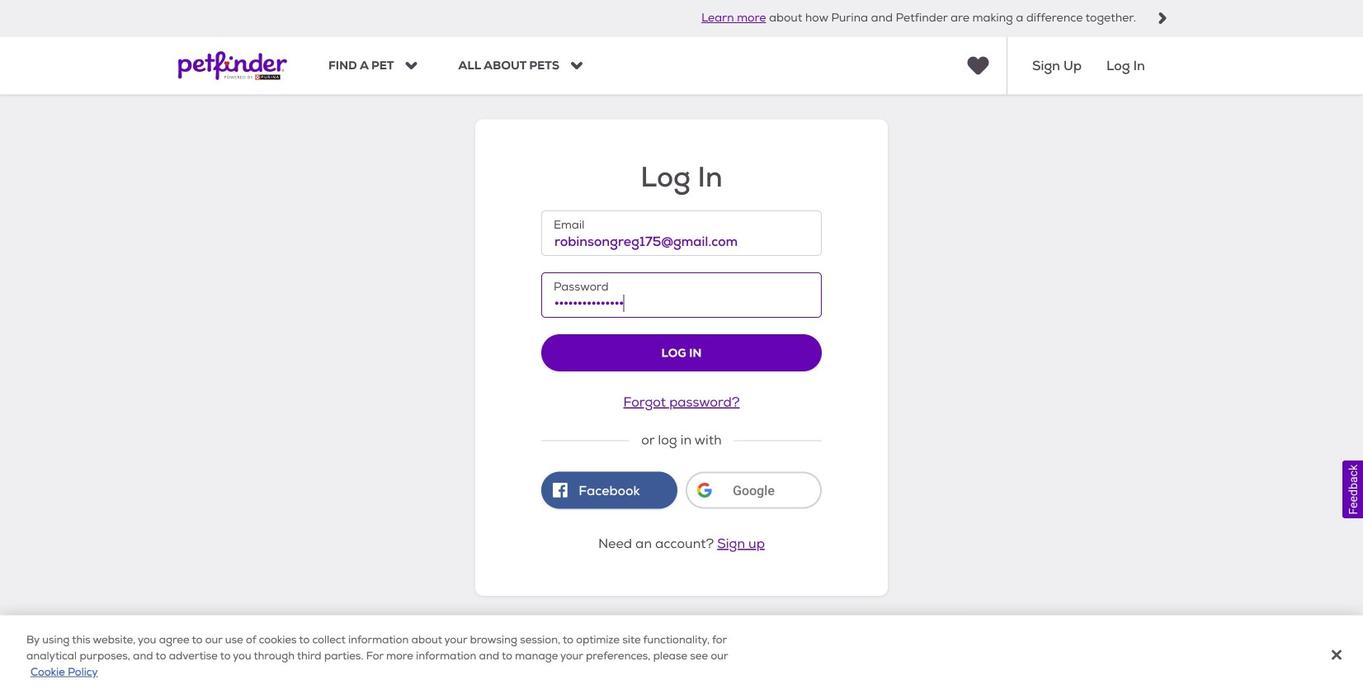 Task type: locate. For each thing, give the bounding box(es) containing it.
footer
[[0, 621, 1364, 699]]

None email field
[[541, 211, 822, 256]]

None password field
[[541, 273, 822, 318]]

privacy alert dialog
[[0, 615, 1364, 699]]



Task type: vqa. For each thing, say whether or not it's contained in the screenshot.
'potential cat matches' IMAGE
no



Task type: describe. For each thing, give the bounding box(es) containing it.
petfinder home image
[[178, 37, 287, 94]]

purina your pet, our passion image
[[0, 631, 1364, 647]]



